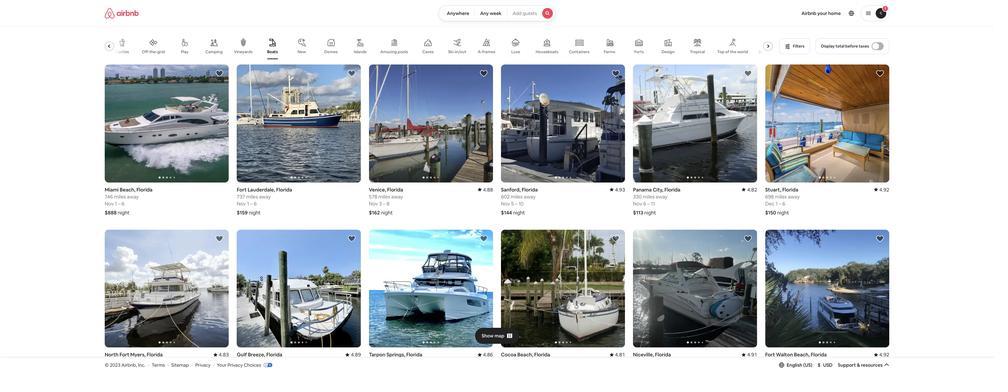 Task type: locate. For each thing, give the bounding box(es) containing it.
islands
[[354, 49, 367, 55]]

nov down '746'
[[105, 200, 114, 207]]

miles up 11
[[643, 193, 655, 200]]

airbnb your home
[[802, 10, 841, 16]]

19
[[776, 366, 781, 372]]

– down miami
[[118, 200, 121, 207]]

play
[[181, 49, 189, 55]]

1 horizontal spatial fort
[[237, 187, 247, 193]]

1 horizontal spatial beach,
[[518, 352, 533, 358]]

english
[[787, 362, 803, 368]]

beach, inside cocoa beach, florida 652 miles away
[[518, 352, 533, 358]]

any week button
[[475, 5, 508, 21]]

add to wishlist: miami beach, florida image
[[216, 70, 224, 78]]

– left "17"
[[253, 366, 256, 372]]

ski-
[[448, 49, 455, 55]]

florida inside fort lauderdale, florida 737 miles away nov 1 – 6 $159 night
[[276, 187, 292, 193]]

– right "dec"
[[779, 200, 782, 207]]

miles inside gulf breeze, florida 245 miles away nov 12 – 17
[[246, 359, 258, 365]]

show map button
[[475, 328, 519, 344]]

support
[[838, 362, 856, 368]]

miles up 12
[[246, 359, 258, 365]]

terms link
[[152, 362, 165, 368]]

– right 3
[[383, 200, 386, 207]]

add to wishlist: panama city, florida image
[[744, 70, 752, 78]]

6 inside north fort myers, florida 624 miles away nov 1 – 6
[[122, 366, 125, 372]]

group
[[105, 33, 791, 59], [105, 65, 229, 183], [237, 65, 361, 183], [369, 65, 493, 183], [501, 65, 626, 183], [633, 65, 758, 183], [766, 65, 890, 183], [105, 230, 229, 348], [237, 230, 361, 348], [369, 230, 493, 348], [501, 230, 626, 348], [633, 230, 758, 348], [766, 230, 890, 348]]

fort up 737 at the left bottom
[[237, 187, 247, 193]]

nov inside venice, florida 578 miles away nov 3 – 8 $162 night
[[369, 200, 378, 207]]

night inside stuart, florida 698 miles away dec 1 – 6 $150 night
[[778, 209, 790, 216]]

city,
[[653, 187, 664, 193]]

florida inside the fort walton beach, florida 272 miles away nov 19 – 24
[[811, 352, 827, 358]]

& right bed in the right top of the page
[[767, 49, 770, 55]]

4.91 out of 5 average rating image
[[742, 352, 758, 358]]

night down "10"
[[513, 209, 525, 216]]

group for cocoa beach, florida
[[501, 230, 626, 348]]

niceville, florida
[[633, 352, 671, 358]]

– left airbnb, at the bottom left
[[118, 366, 121, 372]]

away inside north fort myers, florida 624 miles away nov 1 – 6
[[127, 359, 139, 365]]

filters button
[[780, 38, 811, 54]]

away inside fort lauderdale, florida 737 miles away nov 1 – 6 $159 night
[[259, 193, 271, 200]]

beach, up the english (us)
[[794, 352, 810, 358]]

panama
[[633, 187, 652, 193]]

5 night from the left
[[381, 209, 393, 216]]

nov down 737 at the left bottom
[[237, 200, 246, 207]]

3 · from the left
[[192, 362, 193, 368]]

698
[[766, 193, 774, 200]]

1 · from the left
[[148, 362, 149, 368]]

group for stuart, florida
[[766, 65, 890, 183]]

2 horizontal spatial beach,
[[794, 352, 810, 358]]

0 horizontal spatial fort
[[120, 352, 129, 358]]

0 horizontal spatial beach,
[[120, 187, 136, 193]]

1 privacy from the left
[[195, 362, 211, 368]]

away inside panama city, florida 330 miles away nov 6 – 11 $113 night
[[656, 193, 668, 200]]

add
[[513, 10, 522, 16]]

world
[[738, 49, 748, 55]]

fort for fort lauderdale, florida 737 miles away nov 1 – 6 $159 night
[[237, 187, 247, 193]]

17
[[257, 366, 261, 372]]

miles inside north fort myers, florida 624 miles away nov 1 – 6
[[114, 359, 126, 365]]

night inside panama city, florida 330 miles away nov 6 – 11 $113 night
[[645, 209, 656, 216]]

florida inside panama city, florida 330 miles away nov 6 – 11 $113 night
[[665, 187, 681, 193]]

· left your
[[213, 362, 214, 368]]

3 night from the left
[[513, 209, 525, 216]]

beach, right cocoa at the bottom of the page
[[518, 352, 533, 358]]

4 · from the left
[[213, 362, 214, 368]]

· right terms at the left
[[168, 362, 169, 368]]

privacy left your
[[195, 362, 211, 368]]

miles down stuart,
[[775, 193, 787, 200]]

fort up 272
[[766, 352, 775, 358]]

1 4.92 from the top
[[880, 187, 890, 193]]

night inside the sanford, florida 602 miles away nov 5 – 10 $144 night
[[513, 209, 525, 216]]

nov inside the fort walton beach, florida 272 miles away nov 19 – 24
[[766, 366, 775, 372]]

0 vertical spatial &
[[767, 49, 770, 55]]

1 vertical spatial 4.92
[[880, 352, 890, 358]]

miles up 5
[[511, 193, 523, 200]]

&
[[767, 49, 770, 55], [857, 362, 861, 368]]

choices
[[244, 362, 261, 368]]

nov inside miami beach, florida 746 miles away nov 1 – 6 $888 night
[[105, 200, 114, 207]]

away down myers,
[[127, 359, 139, 365]]

any week
[[480, 10, 502, 16]]

4 night from the left
[[645, 209, 656, 216]]

new
[[298, 49, 306, 55]]

0 horizontal spatial privacy
[[195, 362, 211, 368]]

grid
[[157, 49, 165, 54]]

your privacy choices
[[217, 362, 261, 368]]

miles down tarpon
[[378, 359, 390, 365]]

miles inside cocoa beach, florida 652 miles away
[[511, 359, 523, 365]]

the-
[[149, 49, 157, 54]]

2 night from the left
[[249, 209, 261, 216]]

away inside stuart, florida 698 miles away dec 1 – 6 $150 night
[[788, 193, 800, 200]]

venice, florida 578 miles away nov 3 – 8 $162 night
[[369, 187, 403, 216]]

home
[[829, 10, 841, 16]]

4.91
[[748, 352, 758, 358]]

0 vertical spatial 4.92
[[880, 187, 890, 193]]

4.89
[[351, 352, 361, 358]]

away inside the sanford, florida 602 miles away nov 5 – 10 $144 night
[[524, 193, 536, 200]]

sitemap link
[[171, 362, 189, 368]]

miles down cocoa at the bottom of the page
[[511, 359, 523, 365]]

night down 11
[[645, 209, 656, 216]]

support & resources button
[[838, 362, 890, 368]]

– inside venice, florida 578 miles away nov 3 – 8 $162 night
[[383, 200, 386, 207]]

miles up 19
[[775, 359, 787, 365]]

group for venice, florida
[[369, 65, 493, 183]]

away right 698
[[788, 193, 800, 200]]

miles up 8
[[379, 193, 390, 200]]

add to wishlist: stuart, florida image
[[877, 70, 885, 78]]

night right $150
[[778, 209, 790, 216]]

florida inside north fort myers, florida 624 miles away nov 1 – 6
[[147, 352, 163, 358]]

night right $159
[[249, 209, 261, 216]]

miles inside venice, florida 578 miles away nov 3 – 8 $162 night
[[379, 193, 390, 200]]

add guests button
[[507, 5, 556, 21]]

0 horizontal spatial &
[[767, 49, 770, 55]]

1 vertical spatial &
[[857, 362, 861, 368]]

652
[[501, 359, 510, 365]]

6 inside stuart, florida 698 miles away dec 1 – 6 $150 night
[[783, 200, 786, 207]]

away right 652
[[524, 359, 536, 365]]

©
[[105, 362, 109, 368]]

night down 8
[[381, 209, 393, 216]]

away right 602
[[524, 193, 536, 200]]

– inside gulf breeze, florida 245 miles away nov 12 – 17
[[253, 366, 256, 372]]

nov down 578
[[369, 200, 378, 207]]

– down lauderdale,
[[250, 200, 253, 207]]

miles down north
[[114, 359, 126, 365]]

– left 11
[[648, 200, 650, 207]]

fort inside the fort walton beach, florida 272 miles away nov 19 – 24
[[766, 352, 775, 358]]

1 horizontal spatial &
[[857, 362, 861, 368]]

display total before taxes button
[[816, 38, 890, 54]]

in/out
[[455, 49, 467, 55]]

(us)
[[804, 362, 813, 368]]

·
[[148, 362, 149, 368], [168, 362, 169, 368], [192, 362, 193, 368], [213, 362, 214, 368]]

away inside miami beach, florida 746 miles away nov 1 – 6 $888 night
[[127, 193, 139, 200]]

4.83
[[219, 352, 229, 358]]

away right 578
[[392, 193, 403, 200]]

away up "17"
[[259, 359, 271, 365]]

containers
[[569, 49, 590, 55]]

lauderdale,
[[248, 187, 275, 193]]

beach, right miami
[[120, 187, 136, 193]]

nov down 624
[[105, 366, 114, 372]]

florida inside stuart, florida 698 miles away dec 1 – 6 $150 night
[[783, 187, 799, 193]]

group for panama city, florida
[[633, 65, 758, 183]]

add to wishlist: fort walton beach, florida image
[[877, 235, 885, 243]]

6 night from the left
[[778, 209, 790, 216]]

miles right 737 at the left bottom
[[246, 193, 258, 200]]

stuart, florida 698 miles away dec 1 – 6 $150 night
[[766, 187, 800, 216]]

privacy
[[195, 362, 211, 368], [228, 362, 243, 368]]

design
[[662, 49, 675, 55]]

miles down miami
[[114, 193, 126, 200]]

away up 24
[[788, 359, 800, 365]]

caves
[[423, 49, 434, 55]]

breakfasts
[[771, 49, 791, 55]]

$159
[[237, 209, 248, 216]]

6 inside panama city, florida 330 miles away nov 6 – 11 $113 night
[[644, 200, 647, 207]]

florida inside gulf breeze, florida 245 miles away nov 12 – 17
[[266, 352, 282, 358]]

nov inside fort lauderdale, florida 737 miles away nov 1 – 6 $159 night
[[237, 200, 246, 207]]

· right inc.
[[148, 362, 149, 368]]

– inside the sanford, florida 602 miles away nov 5 – 10 $144 night
[[515, 200, 518, 207]]

beach, for miami
[[120, 187, 136, 193]]

fort inside fort lauderdale, florida 737 miles away nov 1 – 6 $159 night
[[237, 187, 247, 193]]

camping
[[206, 49, 223, 55]]

privacy down gulf
[[228, 362, 243, 368]]

1 night from the left
[[118, 209, 130, 216]]

florida
[[137, 187, 153, 193], [276, 187, 292, 193], [522, 187, 538, 193], [665, 187, 681, 193], [387, 187, 403, 193], [783, 187, 799, 193], [147, 352, 163, 358], [266, 352, 282, 358], [535, 352, 551, 358], [655, 352, 671, 358], [407, 352, 423, 358], [811, 352, 827, 358]]

group for fort walton beach, florida
[[766, 230, 890, 348]]

4.92 out of 5 average rating image
[[874, 187, 890, 193]]

away right '746'
[[127, 193, 139, 200]]

away down city,
[[656, 193, 668, 200]]

nov down 245
[[237, 366, 246, 372]]

1
[[885, 6, 887, 11], [115, 200, 117, 207], [247, 200, 249, 207], [776, 200, 778, 207], [115, 366, 117, 372]]

nov down 330
[[633, 200, 643, 207]]

miles
[[114, 193, 126, 200], [246, 193, 258, 200], [511, 193, 523, 200], [643, 193, 655, 200], [379, 193, 390, 200], [775, 193, 787, 200], [114, 359, 126, 365], [246, 359, 258, 365], [511, 359, 523, 365], [378, 359, 390, 365], [775, 359, 787, 365]]

– right 19
[[782, 366, 784, 372]]

· left privacy link
[[192, 362, 193, 368]]

2 4.92 from the top
[[880, 352, 890, 358]]

10
[[519, 200, 524, 207]]

4.93
[[615, 187, 626, 193]]

2 privacy from the left
[[228, 362, 243, 368]]

sanford, florida 602 miles away nov 5 – 10 $144 night
[[501, 187, 538, 216]]

beach, inside miami beach, florida 746 miles away nov 1 – 6 $888 night
[[120, 187, 136, 193]]

gulf breeze, florida 245 miles away nov 12 – 17
[[237, 352, 282, 372]]

guests
[[523, 10, 537, 16]]

nov down 602
[[501, 200, 510, 207]]

top
[[718, 49, 725, 55]]

& right support
[[857, 362, 861, 368]]

6
[[122, 200, 125, 207], [254, 200, 257, 207], [644, 200, 647, 207], [783, 200, 786, 207], [122, 366, 125, 372]]

away down lauderdale,
[[259, 193, 271, 200]]

fort up © 2023 airbnb, inc. ·
[[120, 352, 129, 358]]

none search field containing anywhere
[[439, 5, 556, 21]]

night right $888
[[118, 209, 130, 216]]

springs,
[[387, 352, 406, 358]]

nov inside gulf breeze, florida 245 miles away nov 12 – 17
[[237, 366, 246, 372]]

away down springs,
[[391, 359, 403, 365]]

– inside stuart, florida 698 miles away dec 1 – 6 $150 night
[[779, 200, 782, 207]]

– inside the fort walton beach, florida 272 miles away nov 19 – 24
[[782, 366, 784, 372]]

tarpon
[[369, 352, 386, 358]]

None search field
[[439, 5, 556, 21]]

amazing pools
[[380, 49, 408, 55]]

beach,
[[120, 187, 136, 193], [518, 352, 533, 358], [794, 352, 810, 358]]

531
[[369, 359, 377, 365]]

–
[[118, 200, 121, 207], [250, 200, 253, 207], [515, 200, 518, 207], [648, 200, 650, 207], [383, 200, 386, 207], [779, 200, 782, 207], [118, 366, 121, 372], [253, 366, 256, 372], [782, 366, 784, 372]]

florida inside the "tarpon springs, florida 531 miles away"
[[407, 352, 423, 358]]

miles inside the fort walton beach, florida 272 miles away nov 19 – 24
[[775, 359, 787, 365]]

2 horizontal spatial fort
[[766, 352, 775, 358]]

privacy link
[[195, 362, 211, 368]]

fort walton beach, florida 272 miles away nov 19 – 24
[[766, 352, 827, 372]]

1 horizontal spatial privacy
[[228, 362, 243, 368]]

4.88
[[483, 187, 493, 193]]

nov inside the sanford, florida 602 miles away nov 5 – 10 $144 night
[[501, 200, 510, 207]]

272
[[766, 359, 774, 365]]

airbnb,
[[121, 362, 137, 368]]

nov down 272
[[766, 366, 775, 372]]

4.81 out of 5 average rating image
[[610, 352, 626, 358]]

$144
[[501, 209, 512, 216]]

away inside gulf breeze, florida 245 miles away nov 12 – 17
[[259, 359, 271, 365]]

miles inside the sanford, florida 602 miles away nov 5 – 10 $144 night
[[511, 193, 523, 200]]

tarpon springs, florida 531 miles away
[[369, 352, 423, 365]]

– right 5
[[515, 200, 518, 207]]



Task type: vqa. For each thing, say whether or not it's contained in the screenshot.


Task type: describe. For each thing, give the bounding box(es) containing it.
amazing
[[380, 49, 397, 55]]

4.83 out of 5 average rating image
[[214, 352, 229, 358]]

$888
[[105, 209, 117, 216]]

nov inside north fort myers, florida 624 miles away nov 1 – 6
[[105, 366, 114, 372]]

602
[[501, 193, 510, 200]]

yurts
[[634, 49, 644, 55]]

a-frames
[[478, 49, 496, 55]]

add to wishlist: sanford, florida image
[[612, 70, 620, 78]]

total
[[836, 44, 845, 49]]

terms · sitemap · privacy ·
[[152, 362, 214, 368]]

castles
[[115, 49, 129, 55]]

4.82
[[748, 187, 758, 193]]

stuart,
[[766, 187, 782, 193]]

north fort myers, florida 624 miles away nov 1 – 6
[[105, 352, 163, 372]]

vineyards
[[234, 49, 253, 55]]

4.81
[[615, 352, 626, 358]]

nov inside panama city, florida 330 miles away nov 6 – 11 $113 night
[[633, 200, 643, 207]]

– inside fort lauderdale, florida 737 miles away nov 1 – 6 $159 night
[[250, 200, 253, 207]]

group for tarpon springs, florida
[[369, 230, 493, 348]]

add to wishlist: tarpon springs, florida image
[[480, 235, 488, 243]]

1 inside north fort myers, florida 624 miles away nov 1 – 6
[[115, 366, 117, 372]]

add to wishlist: north fort myers, florida image
[[216, 235, 224, 243]]

miles inside fort lauderdale, florida 737 miles away nov 1 – 6 $159 night
[[246, 193, 258, 200]]

ski-in/out
[[448, 49, 467, 55]]

$150
[[766, 209, 777, 216]]

gulf
[[237, 352, 247, 358]]

12
[[247, 366, 252, 372]]

– inside panama city, florida 330 miles away nov 6 – 11 $113 night
[[648, 200, 650, 207]]

3
[[379, 200, 382, 207]]

support & resources
[[838, 362, 883, 368]]

746
[[105, 193, 113, 200]]

beach, for cocoa
[[518, 352, 533, 358]]

florida inside venice, florida 578 miles away nov 3 – 8 $162 night
[[387, 187, 403, 193]]

display
[[822, 44, 835, 49]]

any
[[480, 10, 489, 16]]

1 inside miami beach, florida 746 miles away nov 1 – 6 $888 night
[[115, 200, 117, 207]]

fort inside north fort myers, florida 624 miles away nov 1 – 6
[[120, 352, 129, 358]]

florida inside miami beach, florida 746 miles away nov 1 – 6 $888 night
[[137, 187, 153, 193]]

1 inside stuart, florida 698 miles away dec 1 – 6 $150 night
[[776, 200, 778, 207]]

group for north fort myers, florida
[[105, 230, 229, 348]]

filters
[[793, 44, 805, 49]]

of
[[726, 49, 730, 55]]

© 2023 airbnb, inc. ·
[[105, 362, 149, 368]]

the
[[731, 49, 737, 55]]

group for miami beach, florida
[[105, 65, 229, 183]]

away inside cocoa beach, florida 652 miles away
[[524, 359, 536, 365]]

& for support
[[857, 362, 861, 368]]

1 button
[[861, 5, 890, 21]]

miles inside the "tarpon springs, florida 531 miles away"
[[378, 359, 390, 365]]

group for sanford, florida
[[501, 65, 626, 183]]

group for niceville, florida
[[633, 230, 758, 348]]

miles inside panama city, florida 330 miles away nov 6 – 11 $113 night
[[643, 193, 655, 200]]

6 inside fort lauderdale, florida 737 miles away nov 1 – 6 $159 night
[[254, 200, 257, 207]]

add guests
[[513, 10, 537, 16]]

taxes
[[859, 44, 870, 49]]

houseboats
[[536, 49, 559, 54]]

frames
[[482, 49, 496, 55]]

niceville,
[[633, 352, 654, 358]]

& for bed
[[767, 49, 770, 55]]

inc.
[[138, 362, 145, 368]]

4.88 out of 5 average rating image
[[478, 187, 493, 193]]

domes
[[325, 49, 338, 55]]

english (us)
[[787, 362, 813, 368]]

airbnb
[[802, 10, 817, 16]]

$162
[[369, 209, 380, 216]]

add to wishlist: venice, florida image
[[480, 70, 488, 78]]

$113
[[633, 209, 644, 216]]

farms
[[604, 49, 616, 55]]

a-
[[478, 49, 482, 55]]

$
[[818, 362, 821, 368]]

cocoa
[[501, 352, 517, 358]]

display total before taxes
[[822, 44, 870, 49]]

4.93 out of 5 average rating image
[[610, 187, 626, 193]]

beach, inside the fort walton beach, florida 272 miles away nov 19 – 24
[[794, 352, 810, 358]]

add to wishlist: cocoa beach, florida image
[[612, 235, 620, 243]]

578
[[369, 193, 377, 200]]

2 · from the left
[[168, 362, 169, 368]]

night inside miami beach, florida 746 miles away nov 1 – 6 $888 night
[[118, 209, 130, 216]]

map
[[495, 333, 505, 339]]

737
[[237, 193, 245, 200]]

away inside venice, florida 578 miles away nov 3 – 8 $162 night
[[392, 193, 403, 200]]

11
[[651, 200, 655, 207]]

24
[[785, 366, 791, 372]]

miami
[[105, 187, 119, 193]]

sitemap
[[171, 362, 189, 368]]

fort for fort walton beach, florida 272 miles away nov 19 – 24
[[766, 352, 775, 358]]

add to wishlist: niceville, florida image
[[744, 235, 752, 243]]

away inside the "tarpon springs, florida 531 miles away"
[[391, 359, 403, 365]]

pools
[[398, 49, 408, 55]]

top of the world
[[718, 49, 748, 55]]

miami beach, florida 746 miles away nov 1 – 6 $888 night
[[105, 187, 153, 216]]

add to wishlist: gulf breeze, florida image
[[348, 235, 356, 243]]

off-the-grid
[[142, 49, 165, 54]]

dec
[[766, 200, 775, 207]]

profile element
[[564, 0, 890, 27]]

walton
[[776, 352, 793, 358]]

tropical
[[690, 49, 705, 55]]

venice,
[[369, 187, 386, 193]]

group for gulf breeze, florida
[[237, 230, 361, 348]]

away inside the fort walton beach, florida 272 miles away nov 19 – 24
[[788, 359, 800, 365]]

bed & breakfasts
[[759, 49, 791, 55]]

miles inside stuart, florida 698 miles away dec 1 – 6 $150 night
[[775, 193, 787, 200]]

add to wishlist: fort lauderdale, florida image
[[348, 70, 356, 78]]

resources
[[862, 362, 883, 368]]

cocoa beach, florida 652 miles away
[[501, 352, 551, 365]]

anywhere
[[447, 10, 469, 16]]

4.92 out of 5 average rating image
[[874, 352, 890, 358]]

8
[[387, 200, 390, 207]]

your privacy choices link
[[217, 362, 272, 369]]

luxe
[[512, 49, 520, 55]]

night inside fort lauderdale, florida 737 miles away nov 1 – 6 $159 night
[[249, 209, 261, 216]]

1 inside dropdown button
[[885, 6, 887, 11]]

4.92 for 4.92 out of 5 average rating image
[[880, 352, 890, 358]]

terms
[[152, 362, 165, 368]]

miles inside miami beach, florida 746 miles away nov 1 – 6 $888 night
[[114, 193, 126, 200]]

florida inside cocoa beach, florida 652 miles away
[[535, 352, 551, 358]]

4.89 out of 5 average rating image
[[346, 352, 361, 358]]

group containing off-the-grid
[[105, 33, 791, 59]]

624
[[105, 359, 113, 365]]

– inside miami beach, florida 746 miles away nov 1 – 6 $888 night
[[118, 200, 121, 207]]

off-
[[142, 49, 150, 54]]

group for fort lauderdale, florida
[[237, 65, 361, 183]]

4.92 for 4.92 out of 5 average rating icon
[[880, 187, 890, 193]]

week
[[490, 10, 502, 16]]

night inside venice, florida 578 miles away nov 3 – 8 $162 night
[[381, 209, 393, 216]]

before
[[846, 44, 858, 49]]

1 inside fort lauderdale, florida 737 miles away nov 1 – 6 $159 night
[[247, 200, 249, 207]]

airbnb your home link
[[798, 6, 845, 20]]

330
[[633, 193, 642, 200]]

– inside north fort myers, florida 624 miles away nov 1 – 6
[[118, 366, 121, 372]]

4.82 out of 5 average rating image
[[742, 187, 758, 193]]

4.86
[[483, 352, 493, 358]]

4.86 out of 5 average rating image
[[478, 352, 493, 358]]

bed
[[759, 49, 766, 55]]

6 inside miami beach, florida 746 miles away nov 1 – 6 $888 night
[[122, 200, 125, 207]]

florida inside the sanford, florida 602 miles away nov 5 – 10 $144 night
[[522, 187, 538, 193]]

5
[[511, 200, 514, 207]]



